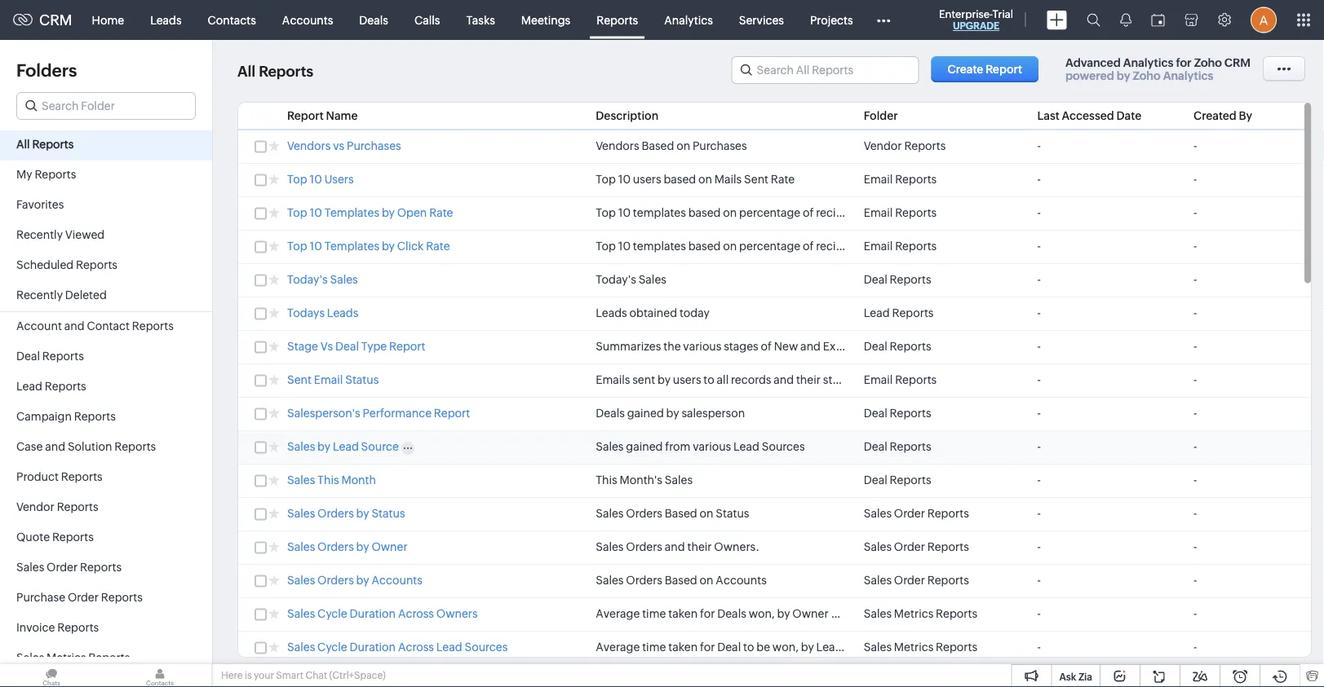 Task type: describe. For each thing, give the bounding box(es) containing it.
1 vertical spatial users
[[673, 374, 701, 387]]

0 vertical spatial based
[[642, 140, 674, 153]]

by left "open"
[[382, 206, 395, 220]]

who for clicked
[[871, 240, 894, 253]]

create report
[[948, 63, 1022, 76]]

top for top 10 templates by click rate
[[287, 240, 307, 253]]

email reports for emails sent by users to all records and their status
[[864, 374, 937, 387]]

vendors vs purchases
[[287, 140, 401, 153]]

email for top 10 templates based on percentage of recipients who have clicked the email
[[984, 240, 1013, 253]]

account
[[16, 320, 62, 333]]

meetings link
[[508, 0, 584, 40]]

users
[[324, 173, 354, 186]]

0 vertical spatial owner
[[372, 541, 408, 554]]

by inside advanced analytics for zoho crm powered by zoho analytics
[[1117, 69, 1131, 82]]

leads obtained today
[[596, 307, 710, 320]]

gained for deals
[[627, 407, 664, 420]]

10 for top 10 users
[[310, 173, 322, 186]]

vendors for vendors based on purchases
[[596, 140, 639, 153]]

10 for top 10 templates based on percentage of recipients who have opened the email
[[618, 206, 631, 220]]

name
[[326, 109, 358, 122]]

source
[[361, 441, 399, 454]]

contacts image
[[109, 665, 211, 688]]

sales metrics reports for average time taken for deals won, by owner deal
[[864, 608, 978, 621]]

2 horizontal spatial accounts
[[716, 574, 767, 588]]

analytics down calendar image
[[1123, 56, 1174, 69]]

based for top 10 users based on mails sent rate
[[664, 173, 696, 186]]

leads for leads obtained today
[[596, 307, 627, 320]]

0 vertical spatial various
[[683, 340, 722, 353]]

product reports
[[16, 471, 103, 484]]

summarizes
[[596, 340, 661, 353]]

sent email status link
[[287, 374, 379, 389]]

email reports for top 10 templates based on percentage of recipients who have opened the email
[[864, 206, 937, 220]]

top 10 users
[[287, 173, 354, 186]]

based for top 10 templates based on percentage of recipients who have opened the email
[[688, 206, 721, 220]]

vendors for vendors vs purchases
[[287, 140, 331, 153]]

stage
[[287, 340, 318, 353]]

invoice reports
[[16, 622, 99, 635]]

scheduled reports link
[[0, 251, 212, 282]]

viewed
[[65, 228, 105, 242]]

top for top 10 templates based on percentage of recipients who have opened the email
[[596, 206, 616, 220]]

purchase
[[16, 592, 65, 605]]

crm link
[[13, 12, 72, 28]]

accessed
[[1062, 109, 1114, 122]]

10 for top 10 templates by click rate
[[310, 240, 322, 253]]

deal reports for today's sales
[[864, 273, 931, 286]]

reports inside product reports link
[[61, 471, 103, 484]]

last accessed date
[[1038, 109, 1142, 122]]

1 horizontal spatial all
[[237, 63, 256, 80]]

projects link
[[797, 0, 866, 40]]

report inside button
[[986, 63, 1022, 76]]

sales orders based on status
[[596, 508, 749, 521]]

salesperson
[[682, 407, 745, 420]]

favorites link
[[0, 191, 212, 221]]

sources for sales cycle duration across lead sources
[[465, 641, 508, 654]]

create report button
[[932, 56, 1039, 82]]

across for lead
[[398, 641, 434, 654]]

sent
[[633, 374, 655, 387]]

top for top 10 templates based on percentage of recipients who have clicked the email
[[596, 240, 616, 253]]

campaign
[[16, 410, 72, 423]]

last
[[1038, 109, 1060, 122]]

1 vertical spatial various
[[693, 441, 731, 454]]

status down stage vs deal type report link
[[345, 374, 379, 387]]

sales orders by accounts link
[[287, 574, 423, 590]]

my reports
[[16, 168, 76, 181]]

ask
[[1060, 672, 1077, 683]]

summarizes the various stages of new and existing business
[[596, 340, 914, 353]]

salesperson's performance report
[[287, 407, 470, 420]]

0 horizontal spatial to
[[704, 374, 715, 387]]

2 vertical spatial deals
[[717, 608, 746, 621]]

2 vertical spatial of
[[761, 340, 772, 353]]

home link
[[79, 0, 137, 40]]

10 for top 10 templates by open rate
[[310, 206, 322, 220]]

recently for recently viewed
[[16, 228, 63, 242]]

orders for sales orders based on status
[[626, 508, 663, 521]]

2 today's from the left
[[596, 273, 636, 286]]

vendors based on purchases
[[596, 140, 747, 153]]

calls
[[414, 13, 440, 27]]

click
[[397, 240, 424, 253]]

1 horizontal spatial to
[[743, 641, 754, 654]]

chats image
[[0, 665, 103, 688]]

reports inside vendor reports "link"
[[57, 501, 98, 514]]

services
[[739, 13, 784, 27]]

0 vertical spatial their
[[796, 374, 821, 387]]

who for opened
[[871, 206, 894, 220]]

records
[[731, 374, 771, 387]]

reports inside quote reports link
[[52, 531, 94, 544]]

folders
[[16, 60, 77, 80]]

create menu image
[[1047, 10, 1067, 30]]

advanced
[[1066, 56, 1121, 69]]

tasks
[[466, 13, 495, 27]]

owners
[[436, 608, 478, 621]]

time for average time taken for deals won, by owner deal
[[642, 608, 666, 621]]

projects
[[810, 13, 853, 27]]

salesperson's performance report link
[[287, 407, 470, 423]]

orders for sales orders by status
[[318, 508, 354, 521]]

0 vertical spatial rate
[[771, 173, 795, 186]]

vendor reports link
[[0, 494, 212, 524]]

of for opened
[[803, 206, 814, 220]]

stage vs deal type report
[[287, 340, 425, 353]]

lead reports link
[[0, 373, 212, 403]]

1 vertical spatial all
[[16, 138, 30, 151]]

across for owners
[[398, 608, 434, 621]]

calendar image
[[1151, 13, 1165, 27]]

have for clicked
[[897, 240, 922, 253]]

percentage for opened
[[739, 206, 801, 220]]

orders for sales orders by accounts
[[318, 574, 354, 588]]

vendors vs purchases link
[[287, 140, 401, 155]]

todays
[[287, 307, 325, 320]]

0 vertical spatial won,
[[749, 608, 775, 621]]

deals link
[[346, 0, 401, 40]]

scheduled reports
[[16, 259, 117, 272]]

all
[[717, 374, 729, 387]]

0 horizontal spatial zoho
[[1133, 69, 1161, 82]]

be
[[757, 641, 770, 654]]

1 today's sales from the left
[[287, 273, 358, 286]]

email reports for top 10 users based on mails sent rate
[[864, 173, 937, 186]]

top 10 templates based on percentage of recipients who have clicked the email
[[596, 240, 1013, 253]]

2 vertical spatial the
[[664, 340, 681, 353]]

reports inside invoice reports link
[[57, 622, 99, 635]]

1 vertical spatial all reports
[[16, 138, 74, 151]]

vs
[[333, 140, 344, 153]]

order for sales orders based on accounts
[[894, 574, 925, 588]]

sales order reports for sales orders and their owners.
[[864, 541, 969, 554]]

percentage for clicked
[[739, 240, 801, 253]]

by down sales orders by owner link
[[356, 574, 369, 588]]

reports inside case and solution reports link
[[114, 441, 156, 454]]

reports inside purchase order reports link
[[101, 592, 143, 605]]

report inside "link"
[[434, 407, 470, 420]]

based for top 10 templates based on percentage of recipients who have clicked the email
[[688, 240, 721, 253]]

2 today's sales from the left
[[596, 273, 667, 286]]

2 purchases from the left
[[693, 140, 747, 153]]

deal reports for sales gained from various lead sources
[[864, 441, 931, 454]]

for for deal
[[700, 608, 715, 621]]

search element
[[1077, 0, 1111, 40]]

and right the new at right
[[801, 340, 821, 353]]

email reports for top 10 templates based on percentage of recipients who have clicked the email
[[864, 240, 937, 253]]

leads for leads
[[150, 13, 182, 27]]

all reports link
[[0, 131, 212, 161]]

sales order reports link
[[0, 554, 212, 584]]

signals image
[[1120, 13, 1132, 27]]

emails
[[596, 374, 630, 387]]

deal reports for deals gained by salesperson
[[864, 407, 931, 420]]

sales by lead source
[[287, 441, 399, 454]]

0 horizontal spatial users
[[633, 173, 661, 186]]

0 vertical spatial vendor
[[864, 140, 902, 153]]

here is your smart chat (ctrl+space)
[[221, 671, 386, 682]]

templates for click
[[324, 240, 380, 253]]

reports inside all reports link
[[32, 138, 74, 151]]

and down sales orders based on status in the bottom of the page
[[665, 541, 685, 554]]

order for sales orders based on status
[[894, 508, 925, 521]]

created by
[[1194, 109, 1253, 122]]

(ctrl+space)
[[329, 671, 386, 682]]

deal reports for this month's sales
[[864, 474, 931, 487]]

by right 'sent'
[[658, 374, 671, 387]]

1 today's from the left
[[287, 273, 328, 286]]

salesperson's
[[287, 407, 360, 420]]

home
[[92, 13, 124, 27]]

scheduled
[[16, 259, 74, 272]]

sales cycle duration across owners link
[[287, 608, 478, 623]]

orders for sales orders and their owners.
[[626, 541, 663, 554]]

sales orders by accounts
[[287, 574, 423, 588]]

zia
[[1079, 672, 1093, 683]]

powered
[[1066, 69, 1114, 82]]

from
[[665, 441, 691, 454]]

average for average time taken for deal to be won, by lead source
[[596, 641, 640, 654]]

cycle for sales cycle duration across owners
[[318, 608, 347, 621]]

rate for top 10 templates by click rate
[[426, 240, 450, 253]]

average time taken for deal to be won, by lead source
[[596, 641, 881, 654]]

sales orders based on accounts
[[596, 574, 767, 588]]

templates for top 10 templates based on percentage of recipients who have opened the email
[[633, 206, 686, 220]]

sent email status
[[287, 374, 379, 387]]

reports inside sales order reports link
[[80, 561, 122, 574]]

reports inside campaign reports link
[[74, 410, 116, 423]]

0 horizontal spatial their
[[687, 541, 712, 554]]

sales by lead source link
[[287, 441, 399, 456]]

1 vertical spatial won,
[[773, 641, 799, 654]]

account and contact reports
[[16, 320, 174, 333]]

sales metrics reports link
[[0, 645, 212, 675]]

my
[[16, 168, 32, 181]]

top for top 10 users based on mails sent rate
[[596, 173, 616, 186]]



Task type: vqa. For each thing, say whether or not it's contained in the screenshot.
Zoho
yes



Task type: locate. For each thing, give the bounding box(es) containing it.
1 horizontal spatial deals
[[596, 407, 625, 420]]

1 vendors from the left
[[287, 140, 331, 153]]

10 up 'today's sales' link
[[310, 240, 322, 253]]

1 taken from the top
[[668, 608, 698, 621]]

trial
[[993, 8, 1013, 20]]

the right clicked
[[965, 240, 982, 253]]

today
[[680, 307, 710, 320]]

0 horizontal spatial vendor reports
[[16, 501, 98, 514]]

various down salesperson
[[693, 441, 731, 454]]

this inside sales this month link
[[318, 474, 339, 487]]

users left all
[[673, 374, 701, 387]]

1 vertical spatial the
[[965, 240, 982, 253]]

10 for top 10 users based on mails sent rate
[[618, 173, 631, 186]]

0 vertical spatial for
[[1176, 56, 1192, 69]]

0 horizontal spatial lead reports
[[16, 380, 86, 393]]

1 vertical spatial to
[[743, 641, 754, 654]]

and down the "deleted"
[[64, 320, 84, 333]]

orders for sales orders based on accounts
[[626, 574, 663, 588]]

campaign reports
[[16, 410, 116, 423]]

month
[[341, 474, 376, 487]]

0 vertical spatial vendor reports
[[864, 140, 946, 153]]

purchase order reports
[[16, 592, 143, 605]]

this left month's
[[596, 474, 617, 487]]

existing
[[823, 340, 865, 353]]

1 vertical spatial time
[[642, 641, 666, 654]]

invoice reports link
[[0, 614, 212, 645]]

orders down this month's sales
[[626, 508, 663, 521]]

4 email reports from the top
[[864, 374, 937, 387]]

business
[[867, 340, 914, 353]]

vendors
[[287, 140, 331, 153], [596, 140, 639, 153]]

email down folder
[[864, 173, 893, 186]]

rate right "open"
[[429, 206, 453, 220]]

0 vertical spatial have
[[897, 206, 922, 220]]

by down month
[[356, 508, 369, 521]]

today's sales up leads obtained today at the top of page
[[596, 273, 667, 286]]

orders inside sales orders by owner link
[[318, 541, 354, 554]]

1 vertical spatial deals
[[596, 407, 625, 420]]

by right 'created'
[[1239, 109, 1253, 122]]

won,
[[749, 608, 775, 621], [773, 641, 799, 654]]

2 time from the top
[[642, 641, 666, 654]]

various down today
[[683, 340, 722, 353]]

vendors down description
[[596, 140, 639, 153]]

2 have from the top
[[897, 240, 922, 253]]

advanced analytics for zoho crm powered by zoho analytics
[[1066, 56, 1251, 82]]

1 horizontal spatial accounts
[[372, 574, 423, 588]]

sales metrics reports for average time taken for deal to be won, by lead source
[[864, 641, 978, 654]]

deals left calls link
[[359, 13, 388, 27]]

and
[[64, 320, 84, 333], [801, 340, 821, 353], [774, 374, 794, 387], [45, 441, 65, 454], [665, 541, 685, 554]]

2 templates from the top
[[633, 240, 686, 253]]

reports inside the deal reports link
[[42, 350, 84, 363]]

the for opened
[[968, 206, 985, 220]]

2 recipients from the top
[[816, 240, 869, 253]]

reports inside scheduled reports link
[[76, 259, 117, 272]]

deal reports for summarizes the various stages of new and existing business
[[864, 340, 931, 353]]

0 vertical spatial cycle
[[318, 608, 347, 621]]

2 average from the top
[[596, 641, 640, 654]]

all reports up my reports
[[16, 138, 74, 151]]

create
[[948, 63, 984, 76]]

1 vertical spatial rate
[[429, 206, 453, 220]]

3 email reports from the top
[[864, 240, 937, 253]]

0 vertical spatial across
[[398, 608, 434, 621]]

by up average time taken for deal to be won, by lead source
[[777, 608, 790, 621]]

1 vertical spatial vendor reports
[[16, 501, 98, 514]]

recently down scheduled
[[16, 289, 63, 302]]

orders for sales orders by owner
[[318, 541, 354, 554]]

email left opened
[[864, 206, 893, 220]]

quote reports link
[[0, 524, 212, 554]]

1 vertical spatial lead reports
[[16, 380, 86, 393]]

accounts up the sales cycle duration across owners
[[372, 574, 423, 588]]

0 horizontal spatial all
[[16, 138, 30, 151]]

based
[[664, 173, 696, 186], [688, 206, 721, 220], [688, 240, 721, 253]]

orders inside sales orders by accounts link
[[318, 574, 354, 588]]

2 vertical spatial rate
[[426, 240, 450, 253]]

report left name
[[287, 109, 324, 122]]

taken
[[668, 608, 698, 621], [668, 641, 698, 654]]

2 email reports from the top
[[864, 206, 937, 220]]

leads right home link
[[150, 13, 182, 27]]

analytics
[[664, 13, 713, 27], [1123, 56, 1174, 69], [1163, 69, 1214, 82]]

have for opened
[[897, 206, 922, 220]]

of left the new at right
[[761, 340, 772, 353]]

all down contacts link
[[237, 63, 256, 80]]

1 vertical spatial percentage
[[739, 240, 801, 253]]

top 10 users based on mails sent rate
[[596, 173, 795, 186]]

0 horizontal spatial today's
[[287, 273, 328, 286]]

0 vertical spatial time
[[642, 608, 666, 621]]

0 vertical spatial recently
[[16, 228, 63, 242]]

templates for top 10 templates based on percentage of recipients who have clicked the email
[[633, 240, 686, 253]]

top 10 templates by click rate
[[287, 240, 450, 253]]

1 recently from the top
[[16, 228, 63, 242]]

top 10 templates based on percentage of recipients who have opened the email
[[596, 206, 1016, 220]]

deals for deals
[[359, 13, 388, 27]]

to
[[704, 374, 715, 387], [743, 641, 754, 654]]

0 vertical spatial average
[[596, 608, 640, 621]]

1 vertical spatial for
[[700, 608, 715, 621]]

time for average time taken for deal to be won, by lead source
[[642, 641, 666, 654]]

1 vertical spatial duration
[[350, 641, 396, 654]]

taken down average time taken for deals won, by owner deal
[[668, 641, 698, 654]]

taken for deals
[[668, 608, 698, 621]]

1 have from the top
[[897, 206, 922, 220]]

report right create
[[986, 63, 1022, 76]]

top for top 10 users
[[287, 173, 307, 186]]

sales order reports for sales orders based on status
[[864, 508, 969, 521]]

contacts
[[208, 13, 256, 27]]

owner
[[372, 541, 408, 554], [793, 608, 829, 621]]

1 percentage from the top
[[739, 206, 801, 220]]

0 horizontal spatial this
[[318, 474, 339, 487]]

1 average from the top
[[596, 608, 640, 621]]

1 templates from the top
[[324, 206, 380, 220]]

favorites
[[16, 198, 64, 211]]

1 vertical spatial their
[[687, 541, 712, 554]]

by right be
[[801, 641, 814, 654]]

who
[[871, 206, 894, 220], [871, 240, 894, 253]]

create menu element
[[1037, 0, 1077, 40]]

lead
[[864, 307, 890, 320], [16, 380, 42, 393], [333, 441, 359, 454], [734, 441, 760, 454], [436, 641, 462, 654], [816, 641, 842, 654]]

percentage down top 10 templates based on percentage of recipients who have opened the email
[[739, 240, 801, 253]]

across
[[398, 608, 434, 621], [398, 641, 434, 654]]

1 vertical spatial have
[[897, 240, 922, 253]]

0 horizontal spatial vendors
[[287, 140, 331, 153]]

1 vertical spatial sources
[[465, 641, 508, 654]]

won, up be
[[749, 608, 775, 621]]

the down "obtained"
[[664, 340, 681, 353]]

their left status at bottom
[[796, 374, 821, 387]]

1 vertical spatial based
[[665, 508, 697, 521]]

1 vertical spatial sent
[[287, 374, 312, 387]]

duration for owners
[[350, 608, 396, 621]]

1 vertical spatial based
[[688, 206, 721, 220]]

1 vertical spatial owner
[[793, 608, 829, 621]]

quote
[[16, 531, 50, 544]]

1 cycle from the top
[[318, 608, 347, 621]]

based up sales orders and their owners.
[[665, 508, 697, 521]]

across up sales cycle duration across lead sources
[[398, 608, 434, 621]]

enterprise-
[[939, 8, 993, 20]]

2 horizontal spatial deals
[[717, 608, 746, 621]]

stages
[[724, 340, 759, 353]]

gained left from
[[626, 441, 663, 454]]

top 10 templates by open rate
[[287, 206, 453, 220]]

to left all
[[704, 374, 715, 387]]

1 vertical spatial templates
[[324, 240, 380, 253]]

vendor inside "link"
[[16, 501, 55, 514]]

0 vertical spatial to
[[704, 374, 715, 387]]

users down vendors based on purchases
[[633, 173, 661, 186]]

reports inside lead reports link
[[45, 380, 86, 393]]

1 templates from the top
[[633, 206, 686, 220]]

1 horizontal spatial their
[[796, 374, 821, 387]]

top for top 10 templates by open rate
[[287, 206, 307, 220]]

of for clicked
[[803, 240, 814, 253]]

sales gained from various lead sources
[[596, 441, 805, 454]]

lead reports up campaign
[[16, 380, 86, 393]]

duration down sales orders by accounts link at the bottom left of page
[[350, 608, 396, 621]]

1 horizontal spatial users
[[673, 374, 701, 387]]

rate inside top 10 templates by open rate link
[[429, 206, 453, 220]]

todays leads
[[287, 307, 358, 320]]

case and solution reports
[[16, 441, 156, 454]]

1 vertical spatial taken
[[668, 641, 698, 654]]

reports inside reports link
[[597, 13, 638, 27]]

cycle for sales cycle duration across lead sources
[[318, 641, 347, 654]]

0 vertical spatial email
[[987, 206, 1016, 220]]

lead reports inside lead reports link
[[16, 380, 86, 393]]

0 horizontal spatial owner
[[372, 541, 408, 554]]

1 who from the top
[[871, 206, 894, 220]]

1 across from the top
[[398, 608, 434, 621]]

based for accounts
[[665, 574, 697, 588]]

2 vertical spatial based
[[665, 574, 697, 588]]

order for sales orders and their owners.
[[894, 541, 925, 554]]

of up the top 10 templates based on percentage of recipients who have clicked the email
[[803, 206, 814, 220]]

2 recently from the top
[[16, 289, 63, 302]]

1 horizontal spatial sent
[[744, 173, 769, 186]]

templates down top 10 templates by open rate link
[[324, 240, 380, 253]]

for
[[1176, 56, 1192, 69], [700, 608, 715, 621], [700, 641, 715, 654]]

case
[[16, 441, 43, 454]]

0 vertical spatial recipients
[[816, 206, 869, 220]]

the for clicked
[[965, 240, 982, 253]]

templates inside top 10 templates by open rate link
[[324, 206, 380, 220]]

sales this month
[[287, 474, 376, 487]]

reports inside sales metrics reports link
[[88, 652, 130, 665]]

sales orders and their owners.
[[596, 541, 760, 554]]

0 horizontal spatial deals
[[359, 13, 388, 27]]

owner up average time taken for deal to be won, by lead source
[[793, 608, 829, 621]]

who left clicked
[[871, 240, 894, 253]]

average for average time taken for deals won, by owner deal
[[596, 608, 640, 621]]

for for by
[[700, 641, 715, 654]]

deal reports
[[864, 273, 931, 286], [864, 340, 931, 353], [16, 350, 84, 363], [864, 407, 931, 420], [864, 441, 931, 454], [864, 474, 931, 487]]

2 this from the left
[[596, 474, 617, 487]]

1 horizontal spatial crm
[[1225, 56, 1251, 69]]

1 horizontal spatial all reports
[[237, 63, 313, 80]]

signals element
[[1111, 0, 1142, 40]]

templates inside top 10 templates by click rate link
[[324, 240, 380, 253]]

recipients for opened
[[816, 206, 869, 220]]

email for top 10 templates based on percentage of recipients who have opened the email
[[987, 206, 1016, 220]]

0 vertical spatial of
[[803, 206, 814, 220]]

based down description
[[642, 140, 674, 153]]

contacts link
[[195, 0, 269, 40]]

0 horizontal spatial accounts
[[282, 13, 333, 27]]

analytics inside analytics link
[[664, 13, 713, 27]]

Other Modules field
[[866, 7, 901, 33]]

vendors inside 'link'
[[287, 140, 331, 153]]

2 horizontal spatial leads
[[596, 307, 627, 320]]

orders
[[318, 508, 354, 521], [626, 508, 663, 521], [318, 541, 354, 554], [626, 541, 663, 554], [318, 574, 354, 588], [626, 574, 663, 588]]

1 horizontal spatial sources
[[762, 441, 805, 454]]

1 horizontal spatial vendors
[[596, 140, 639, 153]]

sources for sales gained from various lead sources
[[762, 441, 805, 454]]

search image
[[1087, 13, 1101, 27]]

email down 'vs' at the left of the page
[[314, 374, 343, 387]]

by up from
[[666, 407, 679, 420]]

taken for deal
[[668, 641, 698, 654]]

orders inside sales orders by status link
[[318, 508, 354, 521]]

vendor reports down product reports
[[16, 501, 98, 514]]

have
[[897, 206, 922, 220], [897, 240, 922, 253]]

analytics right reports link
[[664, 13, 713, 27]]

email left clicked
[[864, 240, 893, 253]]

templates down users
[[324, 206, 380, 220]]

Search Folder text field
[[17, 93, 195, 119]]

2 taken from the top
[[668, 641, 698, 654]]

2 vertical spatial for
[[700, 641, 715, 654]]

1 recipients from the top
[[816, 206, 869, 220]]

and right records
[[774, 374, 794, 387]]

email
[[987, 206, 1016, 220], [984, 240, 1013, 253]]

0 vertical spatial deals
[[359, 13, 388, 27]]

1 horizontal spatial vendor reports
[[864, 140, 946, 153]]

leads up summarizes
[[596, 307, 627, 320]]

1 horizontal spatial leads
[[327, 307, 358, 320]]

recently viewed link
[[0, 221, 212, 251]]

0 vertical spatial duration
[[350, 608, 396, 621]]

today's sales link
[[287, 273, 358, 289]]

report name
[[287, 109, 358, 122]]

1 vertical spatial vendor
[[16, 501, 55, 514]]

0 horizontal spatial sources
[[465, 641, 508, 654]]

profile image
[[1251, 7, 1277, 33]]

report right performance
[[434, 407, 470, 420]]

2 who from the top
[[871, 240, 894, 253]]

rate inside top 10 templates by click rate link
[[426, 240, 450, 253]]

email down "business"
[[864, 374, 893, 387]]

performance
[[363, 407, 432, 420]]

orders down sales orders and their owners.
[[626, 574, 663, 588]]

sales cycle duration across owners
[[287, 608, 478, 621]]

1 purchases from the left
[[347, 140, 401, 153]]

recently deleted
[[16, 289, 107, 302]]

status
[[823, 374, 855, 387]]

email for top 10 templates based on percentage of recipients who have opened the email
[[864, 206, 893, 220]]

rate for top 10 templates by open rate
[[429, 206, 453, 220]]

2 cycle from the top
[[318, 641, 347, 654]]

top
[[287, 173, 307, 186], [596, 173, 616, 186], [287, 206, 307, 220], [596, 206, 616, 220], [287, 240, 307, 253], [596, 240, 616, 253]]

analytics up 'created'
[[1163, 69, 1214, 82]]

2 vendors from the left
[[596, 140, 639, 153]]

across down sales cycle duration across owners link
[[398, 641, 434, 654]]

and right case
[[45, 441, 65, 454]]

recipients for clicked
[[816, 240, 869, 253]]

duration for lead
[[350, 641, 396, 654]]

here
[[221, 671, 243, 682]]

their
[[796, 374, 821, 387], [687, 541, 712, 554]]

today's sales up todays leads
[[287, 273, 358, 286]]

status up owners.
[[716, 508, 749, 521]]

0 vertical spatial templates
[[633, 206, 686, 220]]

1 vertical spatial gained
[[626, 441, 663, 454]]

source
[[845, 641, 881, 654]]

for inside advanced analytics for zoho crm powered by zoho analytics
[[1176, 56, 1192, 69]]

average time taken for deals won, by owner deal
[[596, 608, 855, 621]]

sent down stage
[[287, 374, 312, 387]]

top 10 templates by open rate link
[[287, 206, 453, 222]]

sent right mails
[[744, 173, 769, 186]]

by down salesperson's
[[318, 441, 331, 454]]

0 vertical spatial percentage
[[739, 206, 801, 220]]

recently for recently deleted
[[16, 289, 63, 302]]

0 vertical spatial who
[[871, 206, 894, 220]]

sales order reports for sales orders based on accounts
[[864, 574, 969, 588]]

email for emails sent by users to all records and their status
[[864, 374, 893, 387]]

profile element
[[1241, 0, 1287, 40]]

services link
[[726, 0, 797, 40]]

1 horizontal spatial vendor
[[864, 140, 902, 153]]

0 vertical spatial based
[[664, 173, 696, 186]]

calls link
[[401, 0, 453, 40]]

description
[[596, 109, 659, 122]]

owners.
[[714, 541, 760, 554]]

crm down profile image
[[1225, 56, 1251, 69]]

0 vertical spatial users
[[633, 173, 661, 186]]

1 horizontal spatial zoho
[[1194, 56, 1222, 69]]

1 horizontal spatial today's sales
[[596, 273, 667, 286]]

Search All Reports text field
[[732, 57, 918, 83]]

the right opened
[[968, 206, 985, 220]]

2 across from the top
[[398, 641, 434, 654]]

all up my at the left top of the page
[[16, 138, 30, 151]]

orders down sales orders by owner link
[[318, 574, 354, 588]]

2 duration from the top
[[350, 641, 396, 654]]

cycle down sales orders by accounts link at the bottom left of page
[[318, 608, 347, 621]]

campaign reports link
[[0, 403, 212, 433]]

templates down top 10 users based on mails sent rate
[[633, 206, 686, 220]]

1 vertical spatial across
[[398, 641, 434, 654]]

rate up top 10 templates based on percentage of recipients who have opened the email
[[771, 173, 795, 186]]

metrics for average time taken for deals won, by owner deal
[[894, 608, 934, 621]]

leads up stage vs deal type report
[[327, 307, 358, 320]]

0 vertical spatial gained
[[627, 407, 664, 420]]

deals down emails
[[596, 407, 625, 420]]

deals up average time taken for deal to be won, by lead source
[[717, 608, 746, 621]]

orders down sales this month link
[[318, 508, 354, 521]]

1 horizontal spatial today's
[[596, 273, 636, 286]]

based down sales orders and their owners.
[[665, 574, 697, 588]]

all reports down accounts 'link'
[[237, 63, 313, 80]]

0 vertical spatial all reports
[[237, 63, 313, 80]]

today's up leads obtained today at the top of page
[[596, 273, 636, 286]]

0 vertical spatial lead reports
[[864, 307, 934, 320]]

1 time from the top
[[642, 608, 666, 621]]

10 for top 10 templates based on percentage of recipients who have clicked the email
[[618, 240, 631, 253]]

0 horizontal spatial purchases
[[347, 140, 401, 153]]

this month's sales
[[596, 474, 693, 487]]

upgrade
[[953, 20, 1000, 31]]

email for top 10 users based on mails sent rate
[[864, 173, 893, 186]]

accounts left deals link
[[282, 13, 333, 27]]

2 percentage from the top
[[739, 240, 801, 253]]

0 horizontal spatial leads
[[150, 13, 182, 27]]

templates up "obtained"
[[633, 240, 686, 253]]

crm inside advanced analytics for zoho crm powered by zoho analytics
[[1225, 56, 1251, 69]]

on
[[677, 140, 690, 153], [698, 173, 712, 186], [723, 206, 737, 220], [723, 240, 737, 253], [700, 508, 714, 521], [700, 574, 714, 588]]

today's
[[287, 273, 328, 286], [596, 273, 636, 286]]

0 vertical spatial sent
[[744, 173, 769, 186]]

to left be
[[743, 641, 754, 654]]

today's up todays
[[287, 273, 328, 286]]

by
[[1117, 69, 1131, 82], [1239, 109, 1253, 122], [382, 206, 395, 220], [382, 240, 395, 253], [658, 374, 671, 387], [666, 407, 679, 420], [318, 441, 331, 454], [356, 508, 369, 521], [356, 541, 369, 554], [356, 574, 369, 588], [777, 608, 790, 621], [801, 641, 814, 654]]

0 vertical spatial crm
[[39, 12, 72, 28]]

accounts inside 'link'
[[282, 13, 333, 27]]

created
[[1194, 109, 1237, 122]]

purchases inside 'link'
[[347, 140, 401, 153]]

1 vertical spatial email
[[984, 240, 1013, 253]]

10 down vendors based on purchases
[[618, 173, 631, 186]]

lead reports up "business"
[[864, 307, 934, 320]]

cycle
[[318, 608, 347, 621], [318, 641, 347, 654]]

1 vertical spatial templates
[[633, 240, 686, 253]]

0 horizontal spatial sent
[[287, 374, 312, 387]]

vendor down folder
[[864, 140, 902, 153]]

product
[[16, 471, 59, 484]]

percentage up the top 10 templates based on percentage of recipients who have clicked the email
[[739, 206, 801, 220]]

average
[[596, 608, 640, 621], [596, 641, 640, 654]]

0 horizontal spatial today's sales
[[287, 273, 358, 286]]

sales orders by owner link
[[287, 541, 408, 557]]

by left click
[[382, 240, 395, 253]]

1 this from the left
[[318, 474, 339, 487]]

2 templates from the top
[[324, 240, 380, 253]]

email for top 10 templates based on percentage of recipients who have clicked the email
[[864, 240, 893, 253]]

deals for deals gained by salesperson
[[596, 407, 625, 420]]

invoice
[[16, 622, 55, 635]]

analytics link
[[651, 0, 726, 40]]

1 vertical spatial average
[[596, 641, 640, 654]]

gained for sales
[[626, 441, 663, 454]]

their left owners.
[[687, 541, 712, 554]]

report right "type"
[[389, 340, 425, 353]]

obtained
[[630, 307, 677, 320]]

order
[[894, 508, 925, 521], [894, 541, 925, 554], [47, 561, 78, 574], [894, 574, 925, 588], [68, 592, 99, 605]]

based for status
[[665, 508, 697, 521]]

by up sales orders by accounts
[[356, 541, 369, 554]]

accounts down owners.
[[716, 574, 767, 588]]

templates
[[324, 206, 380, 220], [324, 240, 380, 253]]

sales orders by owner
[[287, 541, 408, 554]]

recently down favorites
[[16, 228, 63, 242]]

have left opened
[[897, 206, 922, 220]]

1 email reports from the top
[[864, 173, 937, 186]]

10 down top 10 users link
[[310, 206, 322, 220]]

status down month
[[372, 508, 405, 521]]

mails
[[715, 173, 742, 186]]

vendor reports inside "link"
[[16, 501, 98, 514]]

1 horizontal spatial owner
[[793, 608, 829, 621]]

templates for open
[[324, 206, 380, 220]]

reports inside my reports link
[[35, 168, 76, 181]]

sales orders by status
[[287, 508, 405, 521]]

sources down records
[[762, 441, 805, 454]]

metrics for average time taken for deal to be won, by lead source
[[894, 641, 934, 654]]

1 vertical spatial crm
[[1225, 56, 1251, 69]]

reports inside account and contact reports link
[[132, 320, 174, 333]]

cycle up chat
[[318, 641, 347, 654]]

ask zia
[[1060, 672, 1093, 683]]

1 duration from the top
[[350, 608, 396, 621]]

0 horizontal spatial crm
[[39, 12, 72, 28]]



